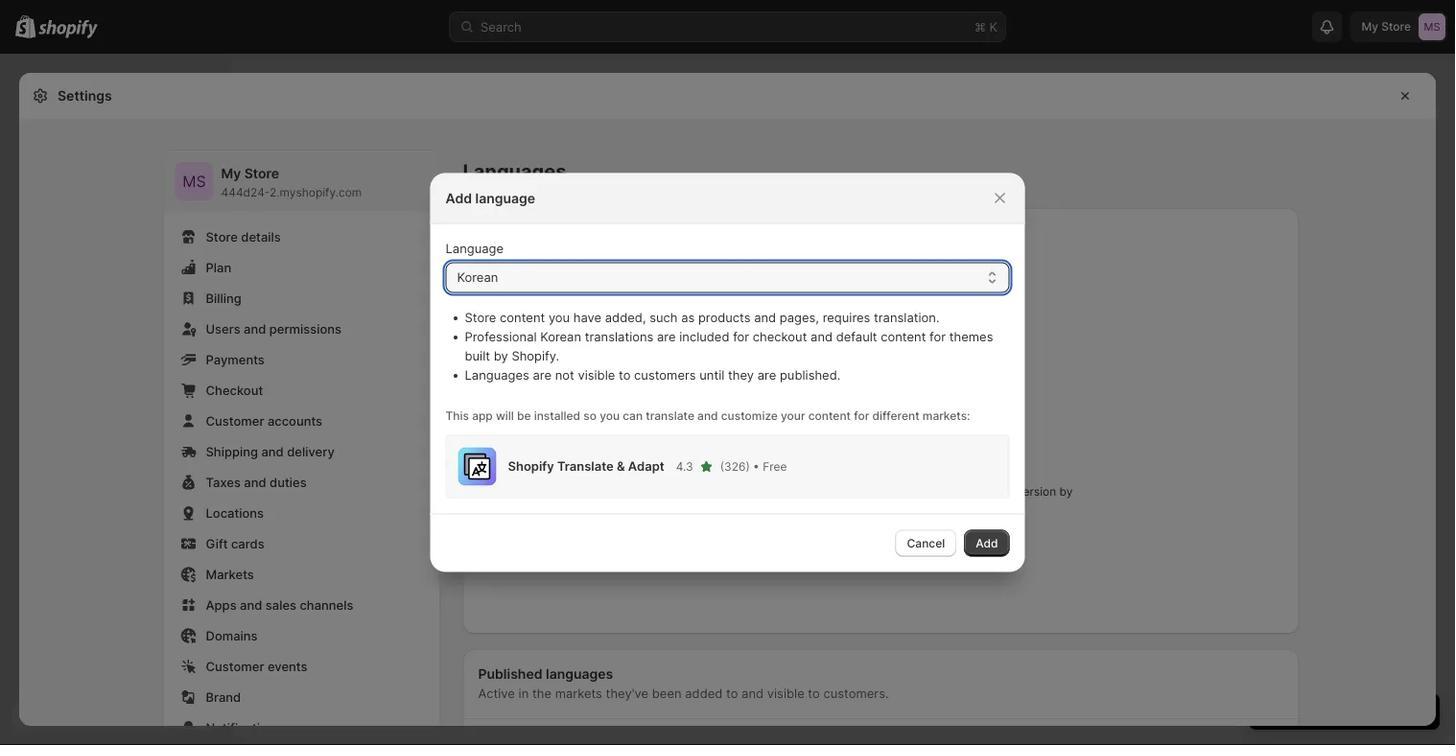Task type: vqa. For each thing, say whether or not it's contained in the screenshot.
DIALOG
no



Task type: locate. For each thing, give the bounding box(es) containing it.
visible
[[578, 368, 615, 383], [768, 686, 805, 701]]

you
[[549, 310, 570, 325], [600, 409, 620, 423]]

and right users
[[244, 321, 266, 336]]

1 vertical spatial languages
[[465, 368, 530, 383]]

apps and sales channels link
[[175, 592, 429, 619]]

search
[[481, 19, 522, 34]]

languages up add language
[[463, 160, 567, 183]]

customers'
[[852, 461, 924, 477]]

store up "444d24-"
[[244, 166, 279, 182]]

language
[[476, 190, 536, 206], [927, 461, 987, 477], [874, 537, 924, 551]]

13%.
[[833, 500, 858, 514]]

are down such on the left top of the page
[[657, 330, 676, 345]]

add language dialog
[[0, 173, 1456, 572]]

and right the taxes
[[244, 475, 266, 490]]

0 vertical spatial korean
[[457, 270, 498, 285]]

1 vertical spatial store
[[206, 229, 238, 244]]

add inside "button"
[[976, 536, 999, 550]]

1 vertical spatial language
[[927, 461, 987, 477]]

0 vertical spatial language
[[476, 190, 536, 206]]

0 horizontal spatial by
[[494, 349, 508, 364]]

for down products
[[733, 330, 750, 345]]

1 vertical spatial you
[[600, 409, 620, 423]]

1 vertical spatial customer
[[206, 659, 264, 674]]

requires
[[823, 310, 871, 325]]

customer accounts link
[[175, 408, 429, 435]]

0 vertical spatial visible
[[578, 368, 615, 383]]

are down shopify.
[[533, 368, 552, 383]]

add a language
[[839, 537, 924, 551]]

add for add
[[976, 536, 999, 550]]

2 horizontal spatial language
[[927, 461, 987, 477]]

language inside dialog
[[476, 190, 536, 206]]

adapt
[[628, 459, 665, 474]]

your up store
[[819, 461, 849, 477]]

markets:
[[923, 409, 971, 423]]

store up plan
[[206, 229, 238, 244]]

languages down built
[[465, 368, 530, 383]]

you right the so
[[600, 409, 620, 423]]

store up professional
[[465, 310, 497, 325]]

customers.
[[824, 686, 889, 701]]

payments link
[[175, 346, 429, 373]]

1 vertical spatial by
[[1060, 485, 1073, 499]]

and right added
[[742, 686, 764, 701]]

so
[[584, 409, 597, 423]]

details
[[241, 229, 281, 244]]

cards
[[231, 536, 264, 551]]

4.3
[[676, 460, 694, 474]]

2 horizontal spatial content
[[881, 330, 926, 345]]

for left different
[[854, 409, 870, 423]]

1 horizontal spatial visible
[[768, 686, 805, 701]]

0 horizontal spatial store
[[206, 229, 238, 244]]

and right apps
[[240, 598, 262, 613]]

languages
[[546, 667, 614, 683]]

languages inside "settings" dialog
[[463, 160, 567, 183]]

1 horizontal spatial translations
[[731, 485, 795, 499]]

1 vertical spatial translations
[[731, 485, 795, 499]]

content
[[500, 310, 545, 325], [881, 330, 926, 345], [809, 409, 851, 423]]

add a language button
[[827, 531, 936, 558]]

until
[[700, 368, 725, 383]]

shopify image
[[39, 20, 98, 39]]

adding
[[690, 485, 728, 499]]

customer down checkout at left
[[206, 414, 264, 429]]

professional
[[465, 330, 537, 345]]

translation.
[[874, 310, 940, 325]]

you left have
[[549, 310, 570, 325]]

domains link
[[175, 623, 429, 650]]

0 vertical spatial by
[[494, 349, 508, 364]]

gift cards
[[206, 536, 264, 551]]

2 customer from the top
[[206, 659, 264, 674]]

permissions
[[270, 321, 342, 336]]

add inside button
[[839, 537, 861, 551]]

0 vertical spatial you
[[549, 310, 570, 325]]

add left a
[[839, 537, 861, 551]]

and right free
[[905, 500, 926, 514]]

korean inside the store content you have added, such as products and pages, requires translation. professional korean translations are included for checkout and default content for themes built by shopify. languages are not visible to customers until they are published.
[[540, 330, 582, 345]]

themes
[[950, 330, 994, 345]]

store content you have added, such as products and pages, requires translation. professional korean translations are included for checkout and default content for themes built by shopify. languages are not visible to customers until they are published.
[[465, 310, 994, 383]]

content down translation.
[[881, 330, 926, 345]]

and down customer accounts
[[261, 444, 284, 459]]

(326)
[[720, 460, 750, 474]]

1 horizontal spatial content
[[809, 409, 851, 423]]

your right customize
[[781, 409, 806, 423]]

settings dialog
[[19, 73, 1437, 746]]

to inside speak your customers' language adding translations to your store improves cross-border conversion by an average of 13%. it's free and takes minutes.
[[798, 485, 809, 499]]

0 horizontal spatial language
[[476, 190, 536, 206]]

content up professional
[[500, 310, 545, 325]]

customer down domains
[[206, 659, 264, 674]]

add down minutes.
[[976, 536, 999, 550]]

languages
[[463, 160, 567, 183], [465, 368, 530, 383]]

0 vertical spatial store
[[244, 166, 279, 182]]

translate
[[646, 409, 695, 423]]

visible left the customers.
[[768, 686, 805, 701]]

1 horizontal spatial add
[[839, 537, 861, 551]]

users
[[206, 321, 241, 336]]

shipping
[[206, 444, 258, 459]]

&
[[617, 459, 625, 474]]

customer inside 'link'
[[206, 659, 264, 674]]

1 horizontal spatial are
[[657, 330, 676, 345]]

not
[[555, 368, 575, 383]]

built
[[465, 349, 490, 364]]

0 horizontal spatial add
[[446, 190, 472, 206]]

0 horizontal spatial for
[[733, 330, 750, 345]]

customer
[[206, 414, 264, 429], [206, 659, 264, 674]]

1 customer from the top
[[206, 414, 264, 429]]

k
[[990, 19, 998, 34]]

store for store details
[[206, 229, 238, 244]]

1 horizontal spatial language
[[874, 537, 924, 551]]

users and permissions
[[206, 321, 342, 336]]

store
[[244, 166, 279, 182], [206, 229, 238, 244], [465, 310, 497, 325]]

to up average
[[798, 485, 809, 499]]

customer for customer events
[[206, 659, 264, 674]]

in
[[519, 686, 529, 701]]

brand link
[[175, 684, 429, 711]]

visible right not
[[578, 368, 615, 383]]

published.
[[780, 368, 841, 383]]

language inside speak your customers' language adding translations to your store improves cross-border conversion by an average of 13%. it's free and takes minutes.
[[927, 461, 987, 477]]

and inside speak your customers' language adding translations to your store improves cross-border conversion by an average of 13%. it's free and takes minutes.
[[905, 500, 926, 514]]

for left themes
[[930, 330, 946, 345]]

and inside shipping and delivery link
[[261, 444, 284, 459]]

an
[[755, 500, 768, 514]]

1 horizontal spatial korean
[[540, 330, 582, 345]]

active
[[478, 686, 515, 701]]

1 horizontal spatial store
[[244, 166, 279, 182]]

1 vertical spatial visible
[[768, 686, 805, 701]]

language right a
[[874, 537, 924, 551]]

app
[[472, 409, 493, 423]]

2 vertical spatial language
[[874, 537, 924, 551]]

add up language
[[446, 190, 472, 206]]

korean down language
[[457, 270, 498, 285]]

0 vertical spatial languages
[[463, 160, 567, 183]]

and right translate
[[698, 409, 718, 423]]

by down professional
[[494, 349, 508, 364]]

gift
[[206, 536, 228, 551]]

store details
[[206, 229, 281, 244]]

0 horizontal spatial visible
[[578, 368, 615, 383]]

store inside the store content you have added, such as products and pages, requires translation. professional korean translations are included for checkout and default content for themes built by shopify. languages are not visible to customers until they are published.
[[465, 310, 497, 325]]

to inside the store content you have added, such as products and pages, requires translation. professional korean translations are included for checkout and default content for themes built by shopify. languages are not visible to customers until they are published.
[[619, 368, 631, 383]]

to left customers
[[619, 368, 631, 383]]

korean up shopify.
[[540, 330, 582, 345]]

my store image
[[175, 162, 214, 201]]

0 vertical spatial customer
[[206, 414, 264, 429]]

2 horizontal spatial store
[[465, 310, 497, 325]]

1 vertical spatial your
[[819, 461, 849, 477]]

2 vertical spatial store
[[465, 310, 497, 325]]

shopify
[[508, 459, 554, 474]]

by inside the store content you have added, such as products and pages, requires translation. professional korean translations are included for checkout and default content for themes built by shopify. languages are not visible to customers until they are published.
[[494, 349, 508, 364]]

0 vertical spatial translations
[[585, 330, 654, 345]]

gift cards link
[[175, 531, 429, 558]]

translations up an
[[731, 485, 795, 499]]

1 horizontal spatial by
[[1060, 485, 1073, 499]]

content down published.
[[809, 409, 851, 423]]

2 horizontal spatial add
[[976, 536, 999, 550]]

channels
[[300, 598, 354, 613]]

language up language
[[476, 190, 536, 206]]

translations
[[585, 330, 654, 345], [731, 485, 795, 499]]

free
[[880, 500, 902, 514]]

translations down added,
[[585, 330, 654, 345]]

your up of
[[812, 485, 836, 499]]

by right conversion
[[1060, 485, 1073, 499]]

⌘
[[975, 19, 986, 34]]

customer events link
[[175, 654, 429, 680]]

language up "cross-"
[[927, 461, 987, 477]]

customize
[[721, 409, 778, 423]]

and inside apps and sales channels link
[[240, 598, 262, 613]]

add language
[[446, 190, 536, 206]]

add
[[446, 190, 472, 206], [976, 536, 999, 550], [839, 537, 861, 551]]

are right the they
[[758, 368, 777, 383]]

0 horizontal spatial you
[[549, 310, 570, 325]]

have
[[574, 310, 602, 325]]

locations link
[[175, 500, 429, 527]]

0 horizontal spatial translations
[[585, 330, 654, 345]]

shipping and delivery
[[206, 444, 335, 459]]

markets
[[206, 567, 254, 582]]

users and permissions link
[[175, 316, 429, 343]]

1 vertical spatial korean
[[540, 330, 582, 345]]

default
[[837, 330, 878, 345]]

0 horizontal spatial content
[[500, 310, 545, 325]]

different
[[873, 409, 920, 423]]

0 vertical spatial your
[[781, 409, 806, 423]]

conversion
[[997, 485, 1057, 499]]



Task type: describe. For each thing, give the bounding box(es) containing it.
checkout
[[753, 330, 807, 345]]

free
[[763, 460, 787, 474]]

pages,
[[780, 310, 820, 325]]

2 horizontal spatial are
[[758, 368, 777, 383]]

customer accounts
[[206, 414, 323, 429]]

customer events
[[206, 659, 308, 674]]

minutes.
[[962, 500, 1008, 514]]

delivery
[[287, 444, 335, 459]]

and down pages,
[[811, 330, 833, 345]]

visible inside the store content you have added, such as products and pages, requires translation. professional korean translations are included for checkout and default content for themes built by shopify. languages are not visible to customers until they are published.
[[578, 368, 615, 383]]

added,
[[605, 310, 646, 325]]

my store 444d24-2.myshopify.com
[[221, 166, 362, 200]]

installed
[[534, 409, 581, 423]]

store details link
[[175, 224, 429, 250]]

444d24-
[[221, 186, 270, 200]]

and up checkout
[[754, 310, 777, 325]]

markets
[[555, 686, 603, 701]]

the
[[533, 686, 552, 701]]

improves
[[871, 485, 920, 499]]

domains
[[206, 629, 258, 643]]

payments
[[206, 352, 265, 367]]

visible inside published languages active in the markets they've been added to and visible to customers.
[[768, 686, 805, 701]]

of
[[819, 500, 830, 514]]

and inside users and permissions link
[[244, 321, 266, 336]]

added
[[685, 686, 723, 701]]

shopify.
[[512, 349, 560, 364]]

cancel button
[[896, 530, 957, 557]]

events
[[268, 659, 308, 674]]

to right added
[[727, 686, 738, 701]]

settings
[[58, 88, 112, 104]]

included
[[680, 330, 730, 345]]

taxes
[[206, 475, 241, 490]]

published languages active in the markets they've been added to and visible to customers.
[[478, 667, 889, 701]]

been
[[652, 686, 682, 701]]

0 vertical spatial content
[[500, 310, 545, 325]]

2 vertical spatial content
[[809, 409, 851, 423]]

locations
[[206, 506, 264, 521]]

takes
[[929, 500, 958, 514]]

add for add a language
[[839, 537, 861, 551]]

notifications
[[206, 721, 282, 736]]

as
[[682, 310, 695, 325]]

1 vertical spatial content
[[881, 330, 926, 345]]

1 horizontal spatial you
[[600, 409, 620, 423]]

checkout link
[[175, 377, 429, 404]]

2.myshopify.com
[[270, 186, 362, 200]]

translations inside the store content you have added, such as products and pages, requires translation. professional korean translations are included for checkout and default content for themes built by shopify. languages are not visible to customers until they are published.
[[585, 330, 654, 345]]

store inside my store 444d24-2.myshopify.com
[[244, 166, 279, 182]]

cross-
[[923, 485, 958, 499]]

they
[[728, 368, 754, 383]]

by inside speak your customers' language adding translations to your store improves cross-border conversion by an average of 13%. it's free and takes minutes.
[[1060, 485, 1073, 499]]

such
[[650, 310, 678, 325]]

translations inside speak your customers' language adding translations to your store improves cross-border conversion by an average of 13%. it's free and takes minutes.
[[731, 485, 795, 499]]

markets link
[[175, 561, 429, 588]]

billing
[[206, 291, 242, 306]]

cancel
[[907, 536, 945, 550]]

your inside add language dialog
[[781, 409, 806, 423]]

⌘ k
[[975, 19, 998, 34]]

to left the customers.
[[808, 686, 820, 701]]

1 horizontal spatial for
[[854, 409, 870, 423]]

this
[[446, 409, 469, 423]]

customer for customer accounts
[[206, 414, 264, 429]]

a
[[864, 537, 871, 551]]

taxes and duties
[[206, 475, 307, 490]]

they've
[[606, 686, 649, 701]]

add button
[[965, 530, 1010, 557]]

•
[[753, 460, 760, 474]]

languages inside the store content you have added, such as products and pages, requires translation. professional korean translations are included for checkout and default content for themes built by shopify. languages are not visible to customers until they are published.
[[465, 368, 530, 383]]

products
[[699, 310, 751, 325]]

average
[[772, 500, 815, 514]]

brand
[[206, 690, 241, 705]]

2 vertical spatial your
[[812, 485, 836, 499]]

store for store content you have added, such as products and pages, requires translation. professional korean translations are included for checkout and default content for themes built by shopify. languages are not visible to customers until they are published.
[[465, 310, 497, 325]]

plan
[[206, 260, 231, 275]]

billing link
[[175, 285, 429, 312]]

0 horizontal spatial are
[[533, 368, 552, 383]]

and inside the taxes and duties link
[[244, 475, 266, 490]]

add for add language
[[446, 190, 472, 206]]

this app will be installed so you can translate and customize your content for different markets:
[[446, 409, 971, 423]]

taxes and duties link
[[175, 469, 429, 496]]

shipping and delivery link
[[175, 439, 429, 465]]

duties
[[270, 475, 307, 490]]

2 horizontal spatial for
[[930, 330, 946, 345]]

customers
[[634, 368, 696, 383]]

border
[[958, 485, 994, 499]]

language
[[446, 241, 504, 256]]

shop settings menu element
[[164, 151, 440, 746]]

ms button
[[175, 162, 214, 201]]

language inside button
[[874, 537, 924, 551]]

and inside published languages active in the markets they've been added to and visible to customers.
[[742, 686, 764, 701]]

apps and sales channels
[[206, 598, 354, 613]]

(326) • free
[[720, 460, 787, 474]]

my
[[221, 166, 241, 182]]

accounts
[[268, 414, 323, 429]]

0 horizontal spatial korean
[[457, 270, 498, 285]]

you inside the store content you have added, such as products and pages, requires translation. professional korean translations are included for checkout and default content for themes built by shopify. languages are not visible to customers until they are published.
[[549, 310, 570, 325]]

store
[[840, 485, 867, 499]]

checkout
[[206, 383, 263, 398]]

sales
[[266, 598, 297, 613]]



